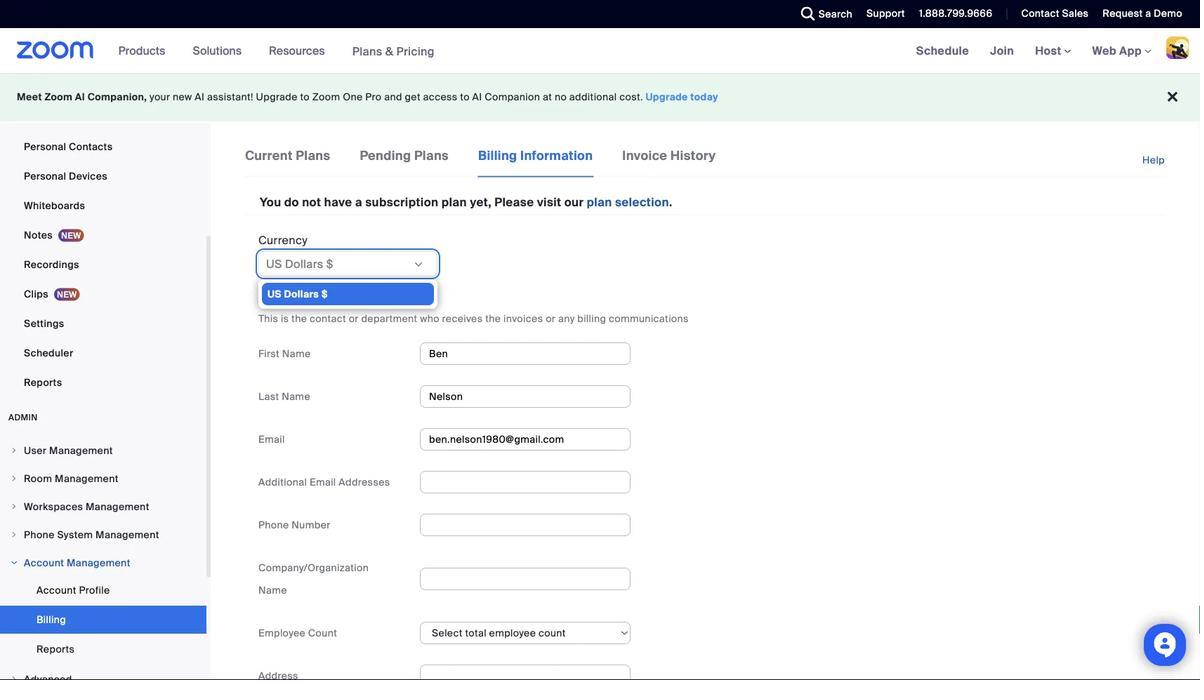 Task type: locate. For each thing, give the bounding box(es) containing it.
request a demo link
[[1093, 0, 1201, 28], [1103, 7, 1183, 20]]

plans
[[352, 44, 383, 58], [296, 148, 331, 164], [415, 148, 449, 164]]

1 horizontal spatial billing
[[259, 291, 293, 306]]

1 the from the left
[[292, 312, 307, 325]]

1 vertical spatial contact
[[296, 291, 341, 306]]

to
[[300, 91, 310, 104], [460, 91, 470, 104]]

1 horizontal spatial email
[[310, 476, 336, 489]]

2 ai from the left
[[195, 91, 205, 104]]

not
[[302, 195, 321, 210]]

help link
[[1143, 146, 1167, 175]]

last
[[259, 390, 279, 403]]

account inside 'account profile' link
[[37, 584, 76, 597]]

a inside main content main content
[[355, 195, 363, 210]]

2 horizontal spatial ai
[[473, 91, 482, 104]]

1 horizontal spatial the
[[486, 312, 501, 325]]

user management
[[24, 444, 113, 457]]

phone down workspaces
[[24, 529, 55, 542]]

email right additional
[[310, 476, 336, 489]]

admin menu menu
[[0, 438, 207, 681]]

2 to from the left
[[460, 91, 470, 104]]

0 horizontal spatial billing
[[37, 614, 66, 627]]

phone for phone system management
[[24, 529, 55, 542]]

1 vertical spatial billing
[[259, 291, 293, 306]]

billing down account profile
[[37, 614, 66, 627]]

access
[[423, 91, 458, 104]]

5 right image from the top
[[10, 559, 18, 568]]

0 vertical spatial name
[[282, 347, 311, 360]]

reports down billing link at the left of page
[[37, 643, 75, 656]]

management for room management
[[55, 473, 119, 486]]

zoom right meet
[[45, 91, 73, 104]]

name right first on the bottom left of the page
[[282, 347, 311, 360]]

phone left 'number'
[[259, 519, 289, 532]]

plans right current
[[296, 148, 331, 164]]

us dollars $ inside "us dollars $" popup button
[[266, 257, 333, 272]]

ai
[[75, 91, 85, 104], [195, 91, 205, 104], [473, 91, 482, 104]]

right image for account management
[[10, 559, 18, 568]]

1 horizontal spatial plan
[[587, 195, 612, 210]]

account for account management
[[24, 557, 64, 570]]

name for first name
[[282, 347, 311, 360]]

0 vertical spatial personal
[[24, 140, 66, 153]]

0 horizontal spatial ai
[[75, 91, 85, 104]]

0 horizontal spatial zoom
[[45, 91, 73, 104]]

0 vertical spatial account
[[24, 557, 64, 570]]

account
[[24, 557, 64, 570], [37, 584, 76, 597]]

1.888.799.9666
[[920, 7, 993, 20]]

0 horizontal spatial or
[[349, 312, 359, 325]]

menu item
[[0, 667, 207, 681]]

phone system management menu item
[[0, 522, 207, 549]]

right image inside account management menu item
[[10, 559, 18, 568]]

3 right image from the top
[[10, 503, 18, 512]]

plans left &
[[352, 44, 383, 58]]

request
[[1103, 7, 1143, 20]]

phone
[[24, 111, 55, 124], [259, 519, 289, 532], [24, 529, 55, 542]]

ai right new
[[195, 91, 205, 104]]

schedule link
[[906, 28, 980, 73]]

4 right image from the top
[[10, 531, 18, 540]]

0 vertical spatial email
[[259, 433, 285, 446]]

0 vertical spatial $
[[327, 257, 333, 272]]

devices
[[69, 170, 108, 183]]

to down resources dropdown button
[[300, 91, 310, 104]]

have
[[324, 195, 352, 210]]

0 vertical spatial reports link
[[0, 369, 207, 397]]

1 vertical spatial us
[[268, 288, 282, 301]]

2 vertical spatial billing
[[37, 614, 66, 627]]

banner
[[0, 28, 1201, 74]]

phone inside main content main content
[[259, 519, 289, 532]]

contact sales link
[[1011, 0, 1093, 28], [1022, 7, 1089, 20]]

1 vertical spatial dollars
[[284, 288, 319, 301]]

0 vertical spatial dollars
[[285, 257, 324, 272]]

and
[[384, 91, 402, 104]]

cost.
[[620, 91, 643, 104]]

reports link down billing link at the left of page
[[0, 636, 207, 664]]

billing up this
[[259, 291, 293, 306]]

0 horizontal spatial to
[[300, 91, 310, 104]]

your
[[150, 91, 170, 104]]

1 horizontal spatial or
[[546, 312, 556, 325]]

us dollars $
[[266, 257, 333, 272], [268, 288, 328, 301]]

contact up the contact
[[296, 291, 341, 306]]

0 vertical spatial us
[[266, 257, 282, 272]]

1 horizontal spatial to
[[460, 91, 470, 104]]

None text field
[[420, 471, 631, 494], [420, 514, 631, 537], [420, 568, 631, 591], [420, 471, 631, 494], [420, 514, 631, 537], [420, 568, 631, 591]]

0 horizontal spatial plan
[[442, 195, 467, 210]]

management for workspaces management
[[86, 501, 149, 514]]

personal up personal devices at the left of the page
[[24, 140, 66, 153]]

a right the have
[[355, 195, 363, 210]]

$ up us dollars $ list box on the top
[[327, 257, 333, 272]]

the left the invoices
[[486, 312, 501, 325]]

reports link
[[0, 369, 207, 397], [0, 636, 207, 664]]

phone down meet
[[24, 111, 55, 124]]

billing
[[479, 148, 518, 164], [259, 291, 293, 306], [37, 614, 66, 627]]

today
[[691, 91, 719, 104]]

1 vertical spatial name
[[282, 390, 311, 403]]

1 horizontal spatial a
[[1146, 7, 1152, 20]]

plans & pricing link
[[352, 44, 435, 58], [352, 44, 435, 58]]

right image inside the room management menu item
[[10, 475, 18, 483]]

name for company/organization name
[[259, 584, 287, 597]]

account up account profile
[[24, 557, 64, 570]]

products button
[[118, 28, 172, 73]]

do
[[284, 195, 299, 210]]

account profile link
[[0, 577, 207, 605]]

0 vertical spatial billing
[[479, 148, 518, 164]]

us up this
[[268, 288, 282, 301]]

zoom
[[45, 91, 73, 104], [312, 91, 340, 104]]

2 upgrade from the left
[[646, 91, 688, 104]]

request a demo
[[1103, 7, 1183, 20]]

1 horizontal spatial upgrade
[[646, 91, 688, 104]]

0 horizontal spatial the
[[292, 312, 307, 325]]

a left demo
[[1146, 7, 1152, 20]]

2 personal from the top
[[24, 170, 66, 183]]

upgrade
[[256, 91, 298, 104], [646, 91, 688, 104]]

2 right image from the top
[[10, 475, 18, 483]]

$ up the contact
[[322, 288, 328, 301]]

2 vertical spatial name
[[259, 584, 287, 597]]

meetings navigation
[[906, 28, 1201, 74]]

right image inside 'user management' 'menu item'
[[10, 447, 18, 455]]

0 horizontal spatial plans
[[296, 148, 331, 164]]

$ inside popup button
[[327, 257, 333, 272]]

count
[[308, 627, 337, 640]]

plan left yet,
[[442, 195, 467, 210]]

scheduler
[[24, 347, 73, 360]]

0 vertical spatial reports
[[24, 376, 62, 389]]

personal up whiteboards
[[24, 170, 66, 183]]

room management
[[24, 473, 119, 486]]

or left any
[[546, 312, 556, 325]]

pending plans link
[[359, 146, 450, 176]]

us dollars $ up is
[[268, 288, 328, 301]]

2 horizontal spatial billing
[[479, 148, 518, 164]]

1 horizontal spatial plans
[[352, 44, 383, 58]]

billing information link
[[478, 146, 594, 178]]

.
[[670, 195, 673, 210]]

or
[[349, 312, 359, 325], [546, 312, 556, 325]]

plan right our
[[587, 195, 612, 210]]

zoom left 'one'
[[312, 91, 340, 104]]

notes link
[[0, 221, 207, 249]]

additional
[[259, 476, 307, 489]]

1 personal from the top
[[24, 140, 66, 153]]

support link
[[857, 0, 909, 28], [867, 7, 906, 20]]

web app
[[1093, 43, 1142, 58]]

management inside 'menu item'
[[49, 444, 113, 457]]

current
[[245, 148, 293, 164]]

billing inside billing contact this is the contact or department who receives the invoices or any billing communications
[[259, 291, 293, 306]]

visit
[[537, 195, 562, 210]]

history
[[671, 148, 716, 164]]

recordings link
[[0, 251, 207, 279]]

phone inside personal menu menu
[[24, 111, 55, 124]]

last name
[[259, 390, 311, 403]]

contact inside billing contact this is the contact or department who receives the invoices or any billing communications
[[296, 291, 341, 306]]

email down the last
[[259, 433, 285, 446]]

phone system management
[[24, 529, 159, 542]]

account down "account management"
[[37, 584, 76, 597]]

1 vertical spatial us dollars $
[[268, 288, 328, 301]]

profile picture image
[[1167, 37, 1190, 59]]

right image inside workspaces management menu item
[[10, 503, 18, 512]]

web app button
[[1093, 43, 1152, 58]]

us dollars $ inside us dollars $ list box
[[268, 288, 328, 301]]

us dollars $ list box
[[262, 283, 434, 306]]

room
[[24, 473, 52, 486]]

you do not have a subscription plan yet, please visit our plan selection .
[[260, 195, 673, 210]]

management up workspaces management
[[55, 473, 119, 486]]

solutions button
[[193, 28, 248, 73]]

1 horizontal spatial zoom
[[312, 91, 340, 104]]

phone inside menu item
[[24, 529, 55, 542]]

dollars down currency
[[285, 257, 324, 272]]

get
[[405, 91, 421, 104]]

us dollars $ down currency
[[266, 257, 333, 272]]

upgrade down product information navigation
[[256, 91, 298, 104]]

the right is
[[292, 312, 307, 325]]

phone number
[[259, 519, 331, 532]]

1 vertical spatial reports
[[37, 643, 75, 656]]

dollars up is
[[284, 288, 319, 301]]

hide options image
[[413, 259, 424, 270]]

0 horizontal spatial upgrade
[[256, 91, 298, 104]]

admin
[[8, 412, 38, 423]]

the
[[292, 312, 307, 325], [486, 312, 501, 325]]

management down the room management menu item
[[86, 501, 149, 514]]

account inside account management menu item
[[24, 557, 64, 570]]

1 vertical spatial account
[[37, 584, 76, 597]]

profile
[[79, 584, 110, 597]]

or down us dollars $ list box on the top
[[349, 312, 359, 325]]

name up employee
[[259, 584, 287, 597]]

upgrade right cost. on the right top of the page
[[646, 91, 688, 104]]

1 vertical spatial reports link
[[0, 636, 207, 664]]

personal contacts link
[[0, 133, 207, 161]]

ai left the companion,
[[75, 91, 85, 104]]

ai left "companion"
[[473, 91, 482, 104]]

1 horizontal spatial ai
[[195, 91, 205, 104]]

clips
[[24, 288, 48, 301]]

workspaces
[[24, 501, 83, 514]]

reports link down scheduler link
[[0, 369, 207, 397]]

account management menu item
[[0, 550, 207, 577]]

us down currency
[[266, 257, 282, 272]]

1 vertical spatial $
[[322, 288, 328, 301]]

name inside company/organization name
[[259, 584, 287, 597]]

management up room management
[[49, 444, 113, 457]]

workspaces management menu item
[[0, 494, 207, 521]]

us dollars $ button
[[266, 256, 412, 273]]

0 horizontal spatial a
[[355, 195, 363, 210]]

search
[[819, 7, 853, 20]]

reports down scheduler
[[24, 376, 62, 389]]

1 vertical spatial a
[[355, 195, 363, 210]]

0 vertical spatial us dollars $
[[266, 257, 333, 272]]

management up profile
[[67, 557, 131, 570]]

1 horizontal spatial contact
[[1022, 7, 1060, 20]]

plans right pending
[[415, 148, 449, 164]]

please
[[495, 195, 534, 210]]

billing inside account management menu
[[37, 614, 66, 627]]

assistant!
[[207, 91, 254, 104]]

None text field
[[420, 343, 631, 365], [420, 386, 631, 408], [420, 429, 631, 451], [420, 665, 631, 681], [420, 343, 631, 365], [420, 386, 631, 408], [420, 429, 631, 451], [420, 665, 631, 681]]

solutions
[[193, 43, 242, 58]]

0 horizontal spatial contact
[[296, 291, 341, 306]]

right image inside phone system management menu item
[[10, 531, 18, 540]]

contact left "sales"
[[1022, 7, 1060, 20]]

email
[[259, 433, 285, 446], [310, 476, 336, 489]]

whiteboards link
[[0, 192, 207, 220]]

6 right image from the top
[[10, 676, 18, 681]]

2 horizontal spatial plans
[[415, 148, 449, 164]]

1 vertical spatial personal
[[24, 170, 66, 183]]

phone link
[[0, 103, 207, 131]]

1 ai from the left
[[75, 91, 85, 104]]

1 right image from the top
[[10, 447, 18, 455]]

to right access
[[460, 91, 470, 104]]

billing up please
[[479, 148, 518, 164]]

name for last name
[[282, 390, 311, 403]]

0 horizontal spatial email
[[259, 433, 285, 446]]

user
[[24, 444, 47, 457]]

name right the last
[[282, 390, 311, 403]]

account management menu
[[0, 577, 207, 665]]

right image
[[10, 447, 18, 455], [10, 475, 18, 483], [10, 503, 18, 512], [10, 531, 18, 540], [10, 559, 18, 568], [10, 676, 18, 681]]

1 reports link from the top
[[0, 369, 207, 397]]



Task type: describe. For each thing, give the bounding box(es) containing it.
additional
[[570, 91, 617, 104]]

user management menu item
[[0, 438, 207, 464]]

notes
[[24, 229, 53, 242]]

2 the from the left
[[486, 312, 501, 325]]

host button
[[1036, 43, 1072, 58]]

main content main content
[[211, 124, 1201, 681]]

sales
[[1063, 7, 1089, 20]]

1 zoom from the left
[[45, 91, 73, 104]]

is
[[281, 312, 289, 325]]

personal menu menu
[[0, 0, 207, 398]]

currency
[[259, 233, 308, 248]]

pricing
[[397, 44, 435, 58]]

recordings
[[24, 258, 79, 271]]

1 to from the left
[[300, 91, 310, 104]]

one
[[343, 91, 363, 104]]

1 plan from the left
[[442, 195, 467, 210]]

employee count
[[259, 627, 337, 640]]

settings link
[[0, 310, 207, 338]]

right image for workspaces management
[[10, 503, 18, 512]]

2 plan from the left
[[587, 195, 612, 210]]

plans inside product information navigation
[[352, 44, 383, 58]]

current plans
[[245, 148, 331, 164]]

account profile
[[37, 584, 110, 597]]

number
[[292, 519, 331, 532]]

no
[[555, 91, 567, 104]]

scheduler link
[[0, 339, 207, 367]]

$ inside list box
[[322, 288, 328, 301]]

resources button
[[269, 28, 331, 73]]

plans for current plans
[[296, 148, 331, 164]]

room management menu item
[[0, 466, 207, 493]]

workspaces management
[[24, 501, 149, 514]]

join
[[991, 43, 1015, 58]]

schedule
[[917, 43, 970, 58]]

first name
[[259, 347, 311, 360]]

new
[[173, 91, 192, 104]]

billing for contact
[[259, 291, 293, 306]]

personal for personal devices
[[24, 170, 66, 183]]

whiteboards
[[24, 199, 85, 212]]

plans & pricing
[[352, 44, 435, 58]]

billing link
[[0, 606, 207, 634]]

management for account management
[[67, 557, 131, 570]]

pro
[[366, 91, 382, 104]]

right image for user management
[[10, 447, 18, 455]]

contact sales
[[1022, 7, 1089, 20]]

communications
[[609, 312, 689, 325]]

company/organization name
[[259, 562, 369, 597]]

search button
[[791, 0, 857, 28]]

product information navigation
[[108, 28, 445, 74]]

meet zoom ai companion, your new ai assistant! upgrade to zoom one pro and get access to ai companion at no additional cost. upgrade today
[[17, 91, 719, 104]]

billing for information
[[479, 148, 518, 164]]

additional email addresses
[[259, 476, 390, 489]]

banner containing products
[[0, 28, 1201, 74]]

us inside list box
[[268, 288, 282, 301]]

account for account profile
[[37, 584, 76, 597]]

2 reports link from the top
[[0, 636, 207, 664]]

side navigation navigation
[[0, 0, 211, 681]]

companion
[[485, 91, 540, 104]]

dollars inside list box
[[284, 288, 319, 301]]

yet,
[[470, 195, 492, 210]]

selection
[[615, 195, 670, 210]]

subscription
[[366, 195, 439, 210]]

0 vertical spatial a
[[1146, 7, 1152, 20]]

invoice history
[[623, 148, 716, 164]]

right image for phone system management
[[10, 531, 18, 540]]

phone for phone number
[[259, 519, 289, 532]]

upgrade today link
[[646, 91, 719, 104]]

demo
[[1154, 7, 1183, 20]]

management for user management
[[49, 444, 113, 457]]

who
[[420, 312, 440, 325]]

us inside popup button
[[266, 257, 282, 272]]

information
[[521, 148, 593, 164]]

2 zoom from the left
[[312, 91, 340, 104]]

invoices
[[504, 312, 543, 325]]

meet zoom ai companion, footer
[[0, 73, 1201, 122]]

at
[[543, 91, 552, 104]]

help
[[1143, 154, 1166, 167]]

personal devices link
[[0, 162, 207, 190]]

employee
[[259, 627, 306, 640]]

web
[[1093, 43, 1117, 58]]

support
[[867, 7, 906, 20]]

host
[[1036, 43, 1065, 58]]

reports inside account management menu
[[37, 643, 75, 656]]

receives
[[442, 312, 483, 325]]

phone for phone
[[24, 111, 55, 124]]

billing information
[[479, 148, 593, 164]]

products
[[118, 43, 165, 58]]

current plans link
[[245, 146, 331, 176]]

meet
[[17, 91, 42, 104]]

dollars inside popup button
[[285, 257, 324, 272]]

department
[[361, 312, 418, 325]]

personal devices
[[24, 170, 108, 183]]

invoice history link
[[622, 146, 717, 176]]

system
[[57, 529, 93, 542]]

management down workspaces management menu item
[[96, 529, 159, 542]]

pending
[[360, 148, 411, 164]]

plans for pending plans
[[415, 148, 449, 164]]

contacts
[[69, 140, 113, 153]]

pending plans
[[360, 148, 449, 164]]

3 ai from the left
[[473, 91, 482, 104]]

companion,
[[88, 91, 147, 104]]

zoom logo image
[[17, 41, 94, 59]]

1 or from the left
[[349, 312, 359, 325]]

right image for room management
[[10, 475, 18, 483]]

this
[[259, 312, 278, 325]]

company/organization
[[259, 562, 369, 575]]

1 vertical spatial email
[[310, 476, 336, 489]]

reports inside personal menu menu
[[24, 376, 62, 389]]

addresses
[[339, 476, 390, 489]]

join link
[[980, 28, 1025, 73]]

0 vertical spatial contact
[[1022, 7, 1060, 20]]

clips link
[[0, 280, 207, 308]]

1 upgrade from the left
[[256, 91, 298, 104]]

plan selection link
[[587, 195, 670, 210]]

our
[[565, 195, 584, 210]]

2 or from the left
[[546, 312, 556, 325]]

personal for personal contacts
[[24, 140, 66, 153]]

first
[[259, 347, 280, 360]]

any
[[559, 312, 575, 325]]

invoice
[[623, 148, 668, 164]]



Task type: vqa. For each thing, say whether or not it's contained in the screenshot.
second Personal
yes



